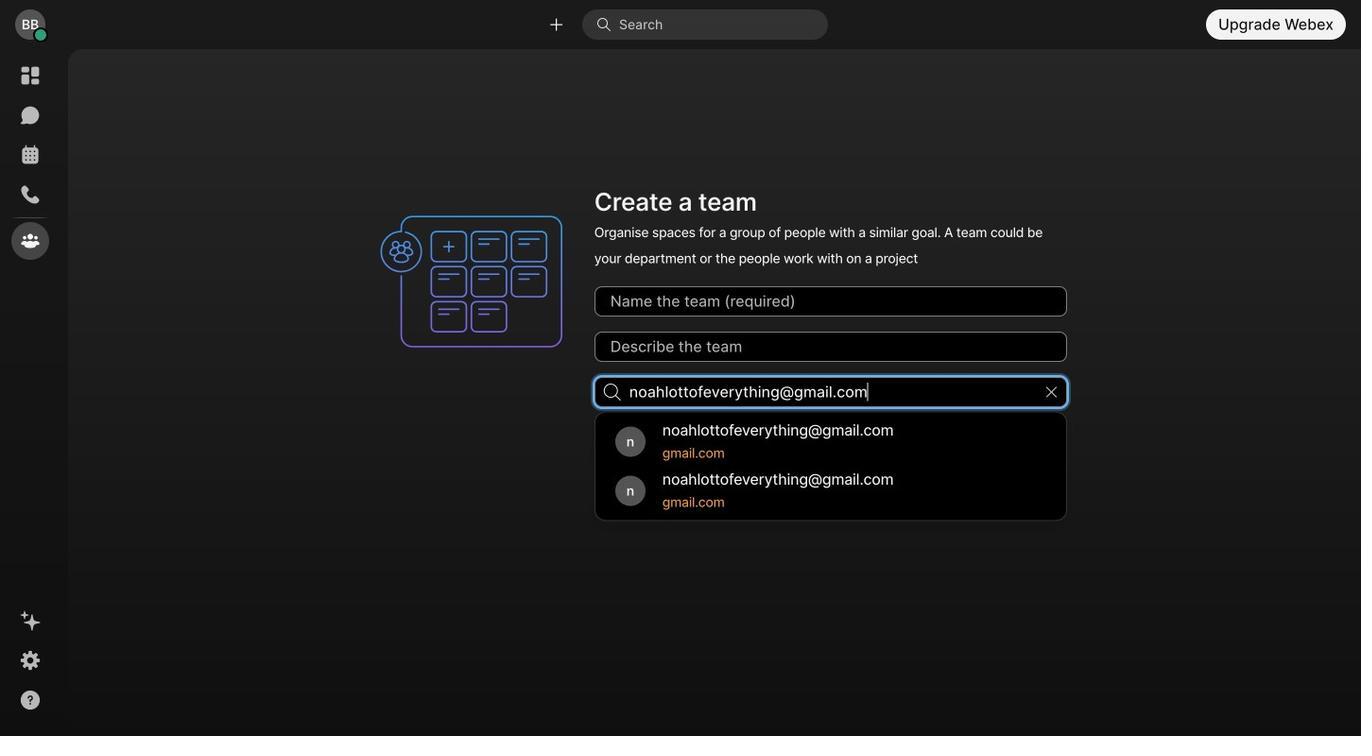 Task type: describe. For each thing, give the bounding box(es) containing it.
Name the team (required) text field
[[594, 286, 1067, 317]]

2 noahlottofeverything@gmail.com list item from the top
[[600, 467, 1061, 516]]



Task type: locate. For each thing, give the bounding box(es) containing it.
Add people by name or email text field
[[594, 377, 1067, 407]]

1 noahlottofeverything@gmail.com list item from the top
[[600, 418, 1061, 467]]

navigation
[[0, 49, 61, 736]]

Describe the team text field
[[594, 332, 1067, 362]]

create a team image
[[371, 182, 583, 382]]

webex tab list
[[11, 57, 49, 260]]

noahlottofeverything@gmail.com list item
[[600, 418, 1061, 467], [600, 467, 1061, 516]]

search_18 image
[[604, 384, 621, 401]]

people search result list list
[[600, 418, 1061, 516]]



Task type: vqa. For each thing, say whether or not it's contained in the screenshot.
'SETTINGS' navigation
no



